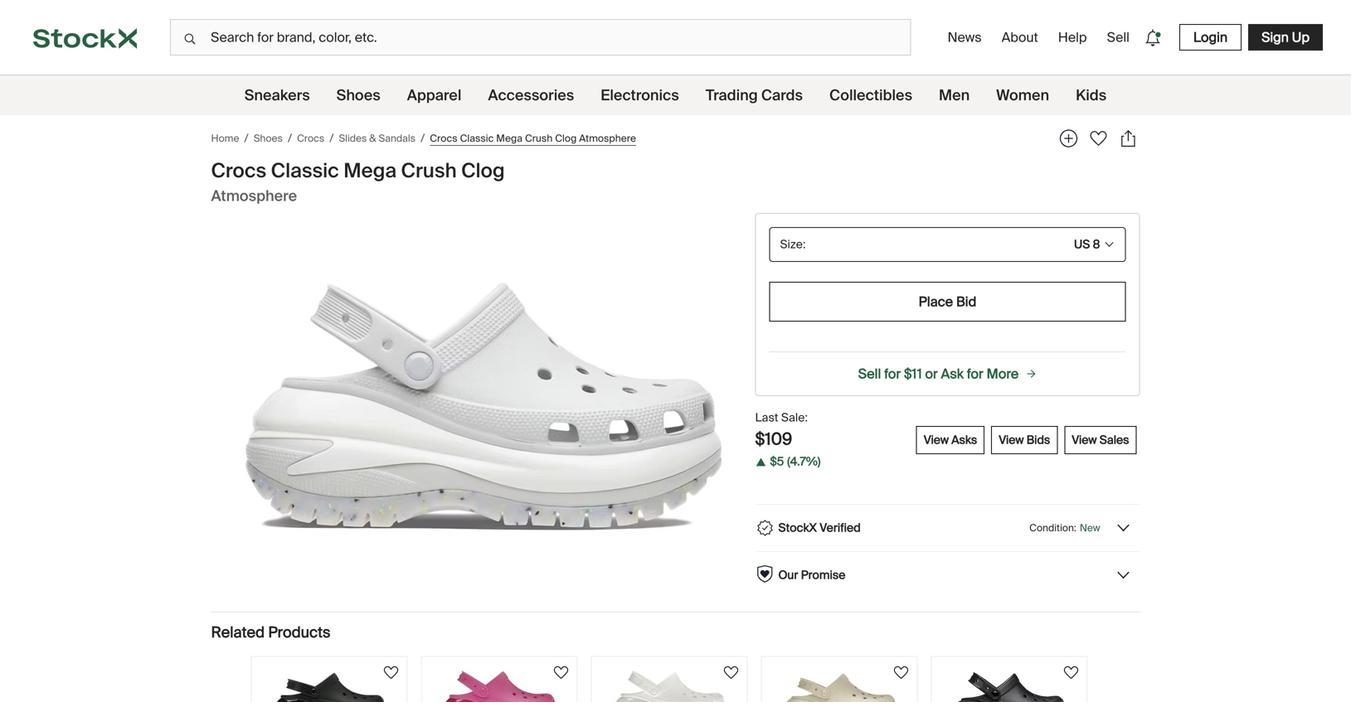 Task type: locate. For each thing, give the bounding box(es) containing it.
1 horizontal spatial mega
[[496, 132, 523, 145]]

0 vertical spatial clog
[[555, 132, 577, 145]]

view bids
[[999, 432, 1050, 448]]

crush inside home / shoes / crocs / slides & sandals / crocs classic mega crush clog atmosphere
[[525, 132, 553, 145]]

0 horizontal spatial classic
[[271, 158, 339, 184]]

crocs classic mega crush clog atmosphere
[[211, 158, 505, 206]]

follow image for crocs classic mega crush clog juice 'image'
[[551, 663, 571, 683]]

sell left $11
[[858, 365, 881, 383]]

atmosphere inside home / shoes / crocs / slides & sandals / crocs classic mega crush clog atmosphere
[[579, 132, 636, 145]]

0 horizontal spatial view
[[924, 432, 949, 448]]

stockx logo image
[[33, 28, 137, 49]]

2 horizontal spatial view
[[1072, 432, 1097, 448]]

home
[[211, 132, 239, 145]]

$5
[[770, 454, 784, 469]]

products
[[268, 623, 331, 642]]

atmosphere down electronics
[[579, 132, 636, 145]]

crush down home / shoes / crocs / slides & sandals / crocs classic mega crush clog atmosphere
[[401, 158, 457, 184]]

collectibles
[[829, 86, 912, 105]]

crocs
[[430, 132, 458, 145], [297, 132, 324, 145], [211, 158, 266, 184]]

view left sales
[[1072, 432, 1097, 448]]

1 horizontal spatial classic
[[460, 132, 494, 145]]

1 vertical spatial clog
[[461, 158, 505, 184]]

crocs classic mega crush clog black image
[[271, 671, 387, 702]]

news
[[948, 29, 982, 46]]

verified
[[820, 520, 861, 536]]

trading cards
[[706, 86, 803, 105]]

new
[[1080, 521, 1100, 534]]

sales
[[1100, 432, 1129, 448]]

1 horizontal spatial for
[[967, 365, 983, 383]]

kids link
[[1076, 75, 1107, 115]]

favorite image
[[1087, 127, 1110, 150]]

mega down accessories link
[[496, 132, 523, 145]]

electronics
[[601, 86, 679, 105]]

crocs down apparel link
[[430, 132, 458, 145]]

crush
[[525, 132, 553, 145], [401, 158, 457, 184]]

view inside the view bids button
[[999, 432, 1024, 448]]

classic inside home / shoes / crocs / slides & sandals / crocs classic mega crush clog atmosphere
[[460, 132, 494, 145]]

clog
[[555, 132, 577, 145], [461, 158, 505, 184]]

bid
[[956, 293, 976, 311]]

4 / from the left
[[420, 131, 425, 146]]

sell for $11 or ask for more
[[858, 365, 1019, 383]]

shoes link
[[254, 131, 283, 146]]

0 vertical spatial sell
[[1107, 29, 1129, 46]]

for right ask
[[967, 365, 983, 383]]

classic
[[460, 132, 494, 145], [271, 158, 339, 184]]

/ right crocs link
[[329, 131, 334, 146]]

bids
[[1027, 432, 1050, 448]]

1 follow image from the left
[[551, 663, 571, 683]]

0 horizontal spatial crush
[[401, 158, 457, 184]]

crocs link
[[297, 131, 324, 146]]

trading cards link
[[706, 75, 803, 115]]

1 horizontal spatial clog
[[555, 132, 577, 145]]

4 follow image from the left
[[1061, 663, 1081, 683]]

0 horizontal spatial mega
[[344, 158, 396, 184]]

crush down accessories link
[[525, 132, 553, 145]]

view inside view sales button
[[1072, 432, 1097, 448]]

$109
[[755, 429, 792, 450]]

help link
[[1051, 22, 1094, 53]]

1 horizontal spatial view
[[999, 432, 1024, 448]]

view asks button
[[916, 426, 985, 454]]

2 horizontal spatial crocs
[[430, 132, 458, 145]]

or
[[925, 365, 938, 383]]

0 horizontal spatial sell
[[858, 365, 881, 383]]

clog inside crocs classic mega crush clog atmosphere
[[461, 158, 505, 184]]

0 horizontal spatial atmosphere
[[211, 187, 297, 206]]

0 vertical spatial mega
[[496, 132, 523, 145]]

atmosphere down shoes link
[[211, 187, 297, 206]]

mega inside crocs classic mega crush clog atmosphere
[[344, 158, 396, 184]]

/ left crocs link
[[288, 131, 292, 146]]

1 vertical spatial atmosphere
[[211, 187, 297, 206]]

crocs classic mega crush clog juice image
[[441, 671, 557, 702]]

cards
[[761, 86, 803, 105]]

mega inside home / shoes / crocs / slides & sandals / crocs classic mega crush clog atmosphere
[[496, 132, 523, 145]]

slides & sandals link
[[339, 131, 416, 146]]

apparel
[[407, 86, 461, 105]]

condition: new
[[1029, 521, 1100, 534]]

sign up
[[1262, 29, 1310, 46]]

men link
[[939, 75, 970, 115]]

/
[[244, 131, 249, 146], [288, 131, 292, 146], [329, 131, 334, 146], [420, 131, 425, 146]]

1 vertical spatial mega
[[344, 158, 396, 184]]

0 horizontal spatial for
[[884, 365, 901, 383]]

view inside the view asks button
[[924, 432, 949, 448]]

classic down apparel link
[[460, 132, 494, 145]]

1 vertical spatial classic
[[271, 158, 339, 184]]

asks
[[951, 432, 977, 448]]

view
[[924, 432, 949, 448], [999, 432, 1024, 448], [1072, 432, 1097, 448]]

sell for sell
[[1107, 29, 1129, 46]]

▲
[[755, 455, 767, 470]]

view left bids
[[999, 432, 1024, 448]]

crocs left 'slides'
[[297, 132, 324, 145]]

3 view from the left
[[1072, 432, 1097, 448]]

for
[[884, 365, 901, 383], [967, 365, 983, 383]]

1 view from the left
[[924, 432, 949, 448]]

1 vertical spatial crush
[[401, 158, 457, 184]]

stockx verified
[[778, 520, 861, 536]]

3 follow image from the left
[[891, 663, 911, 683]]

mega down &
[[344, 158, 396, 184]]

2 view from the left
[[999, 432, 1024, 448]]

sign
[[1262, 29, 1289, 46]]

0 vertical spatial crush
[[525, 132, 553, 145]]

women link
[[996, 75, 1049, 115]]

1 horizontal spatial atmosphere
[[579, 132, 636, 145]]

view for view bids
[[999, 432, 1024, 448]]

atmosphere
[[579, 132, 636, 145], [211, 187, 297, 206]]

accessories link
[[488, 75, 574, 115]]

crocs down home link
[[211, 158, 266, 184]]

sneakers link
[[244, 75, 310, 115]]

clog down accessories link
[[555, 132, 577, 145]]

sell left notification unread icon
[[1107, 29, 1129, 46]]

2 follow image from the left
[[721, 663, 741, 683]]

view left asks
[[924, 432, 949, 448]]

1 vertical spatial sell
[[858, 365, 881, 383]]

0 vertical spatial classic
[[460, 132, 494, 145]]

1 horizontal spatial crush
[[525, 132, 553, 145]]

1 horizontal spatial sell
[[1107, 29, 1129, 46]]

follow image
[[551, 663, 571, 683], [721, 663, 741, 683], [891, 663, 911, 683], [1061, 663, 1081, 683]]

0 vertical spatial atmosphere
[[579, 132, 636, 145]]

sell
[[1107, 29, 1129, 46], [858, 365, 881, 383]]

kids
[[1076, 86, 1107, 105]]

classic down crocs link
[[271, 158, 339, 184]]

0 horizontal spatial clog
[[461, 158, 505, 184]]

for left $11
[[884, 365, 901, 383]]

3 / from the left
[[329, 131, 334, 146]]

add to portfolio image
[[1057, 127, 1080, 150]]

0 horizontal spatial crocs
[[211, 158, 266, 184]]

place bid link
[[769, 282, 1126, 322]]

crocs classic crush clog bone image
[[781, 671, 897, 702]]

crocs classic mega crush clog white image
[[611, 671, 727, 702]]

about
[[1002, 29, 1038, 46]]

/ right sandals
[[420, 131, 425, 146]]

clog down home / shoes / crocs / slides & sandals / crocs classic mega crush clog atmosphere
[[461, 158, 505, 184]]

mega
[[496, 132, 523, 145], [344, 158, 396, 184]]

/ right home
[[244, 131, 249, 146]]



Task type: vqa. For each thing, say whether or not it's contained in the screenshot.
More
yes



Task type: describe. For each thing, give the bounding box(es) containing it.
home / shoes / crocs / slides & sandals / crocs classic mega crush clog atmosphere
[[211, 131, 636, 146]]

crocs classic crush clog black image
[[951, 671, 1067, 702]]

apparel link
[[407, 75, 461, 115]]

toggle promise value prop image
[[1115, 567, 1132, 584]]

$11
[[904, 365, 922, 383]]

stockx
[[778, 520, 817, 536]]

&
[[369, 132, 376, 145]]

crocs classic mega crush clog atmosphere image
[[244, 247, 722, 565]]

clog inside home / shoes / crocs / slides & sandals / crocs classic mega crush clog atmosphere
[[555, 132, 577, 145]]

crocs inside crocs classic mega crush clog atmosphere
[[211, 158, 266, 184]]

promise
[[801, 568, 846, 583]]

1 horizontal spatial crocs
[[297, 132, 324, 145]]

2 for from the left
[[967, 365, 983, 383]]

sell for sell for $11 or ask for more
[[858, 365, 881, 383]]

men
[[939, 86, 970, 105]]

1 / from the left
[[244, 131, 249, 146]]

share image
[[1117, 127, 1140, 150]]

accessories
[[488, 86, 574, 105]]

home link
[[211, 131, 239, 146]]

2 / from the left
[[288, 131, 292, 146]]

(4.7%)
[[787, 454, 820, 469]]

last
[[755, 410, 778, 425]]

1 for from the left
[[884, 365, 901, 383]]

news link
[[941, 22, 988, 53]]

trading
[[706, 86, 758, 105]]

up
[[1292, 29, 1310, 46]]

sneakers
[[244, 86, 310, 105]]

help
[[1058, 29, 1087, 46]]

notification unread icon image
[[1141, 26, 1164, 49]]

sandals
[[379, 132, 416, 145]]

follow image for crocs classic crush clog bone image
[[891, 663, 911, 683]]

shoes
[[336, 86, 380, 105]]

our promise
[[778, 568, 846, 583]]

follow image for crocs classic mega crush clog white image
[[721, 663, 741, 683]]

place
[[919, 293, 953, 311]]

follow image for the crocs classic crush clog black image
[[1061, 663, 1081, 683]]

product category switcher element
[[0, 75, 1351, 115]]

ask
[[941, 365, 964, 383]]

electronics link
[[601, 75, 679, 115]]

sell link
[[1100, 22, 1136, 53]]

related
[[211, 623, 265, 642]]

crush inside crocs classic mega crush clog atmosphere
[[401, 158, 457, 184]]

stockx logo link
[[0, 0, 170, 75]]

follow image
[[381, 663, 401, 683]]

shoes link
[[336, 75, 380, 115]]

login
[[1193, 29, 1228, 46]]

more
[[987, 365, 1019, 383]]

collectibles link
[[829, 75, 912, 115]]

sell for $11 or ask for more link
[[769, 365, 1126, 383]]

classic inside crocs classic mega crush clog atmosphere
[[271, 158, 339, 184]]

toggle authenticity value prop image
[[1115, 520, 1132, 537]]

slides
[[339, 132, 367, 145]]

view for view asks
[[924, 432, 949, 448]]

view sales button
[[1064, 426, 1137, 454]]

our
[[778, 568, 798, 583]]

login button
[[1179, 24, 1242, 51]]

women
[[996, 86, 1049, 105]]

sign up button
[[1248, 24, 1323, 51]]

shoes
[[254, 132, 283, 145]]

related products
[[211, 623, 331, 642]]

view sales
[[1072, 432, 1129, 448]]

view for view sales
[[1072, 432, 1097, 448]]

condition:
[[1029, 521, 1076, 534]]

about link
[[995, 22, 1045, 53]]

atmosphere inside crocs classic mega crush clog atmosphere
[[211, 187, 297, 206]]

Search... search field
[[170, 19, 911, 56]]

last sale: $109 ▲ $5 (4.7%)
[[755, 410, 820, 470]]

view asks
[[924, 432, 977, 448]]

place bid
[[919, 293, 976, 311]]

sale:
[[781, 410, 808, 425]]

view bids button
[[991, 426, 1058, 454]]



